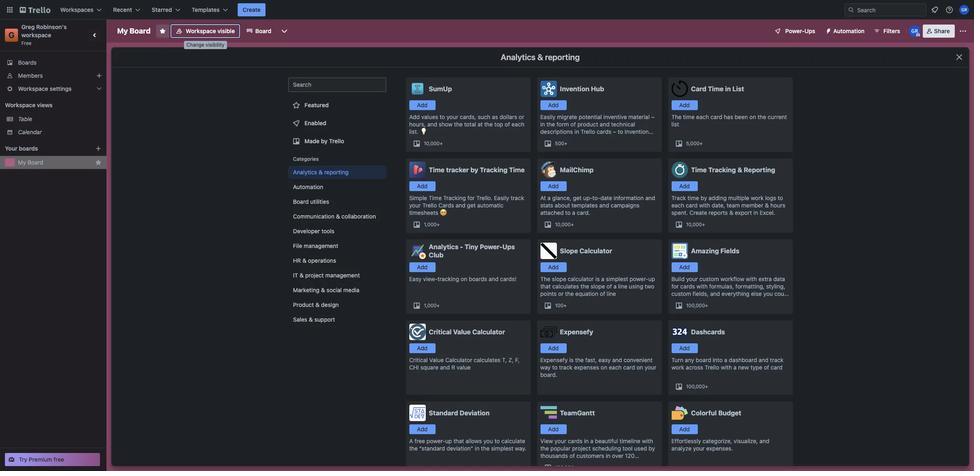 Task type: vqa. For each thing, say whether or not it's contained in the screenshot.
way
yes



Task type: locate. For each thing, give the bounding box(es) containing it.
2 1,000 + from the top
[[424, 303, 440, 309]]

trello inside "turn any board into a dashboard and track work across trello with a new type of card"
[[705, 364, 720, 371]]

of inside add values to your cards, such as dollars or hours, and show the total at the top of each list. 💡
[[505, 121, 510, 128]]

on right been
[[750, 114, 756, 121]]

add up 5,000
[[680, 102, 690, 109]]

add
[[417, 102, 428, 109], [548, 102, 559, 109], [680, 102, 690, 109], [409, 114, 420, 121], [417, 183, 428, 190], [548, 183, 559, 190], [680, 183, 690, 190], [417, 264, 428, 271], [548, 264, 559, 271], [680, 264, 690, 271], [417, 345, 428, 352], [548, 345, 559, 352], [680, 345, 690, 352], [417, 426, 428, 433], [548, 426, 559, 433], [680, 426, 690, 433]]

dollars
[[500, 114, 517, 121]]

in up hub. at the right of page
[[541, 121, 545, 128]]

1 vertical spatial 1,000
[[424, 303, 437, 309]]

2 vertical spatial cards
[[568, 438, 583, 445]]

1 vertical spatial calculates
[[474, 357, 501, 364]]

add button for mailchimp
[[541, 182, 567, 191]]

multiple
[[729, 195, 750, 202]]

to inside add values to your cards, such as dollars or hours, and show the total at the top of each list. 💡
[[440, 114, 445, 121]]

expenses
[[574, 364, 599, 371]]

or up 100 +
[[558, 291, 564, 298]]

1 horizontal spatial power-
[[786, 27, 805, 34]]

on right tracking
[[461, 276, 467, 283]]

with down into
[[721, 364, 732, 371]]

add button up a
[[409, 425, 436, 435]]

try premium free
[[19, 457, 64, 464]]

r
[[452, 364, 455, 371]]

my inside button
[[18, 159, 26, 166]]

calculator inside critical value calculator calculates t, z, f, chi square and r value
[[446, 357, 472, 364]]

add button for amazing fields
[[672, 263, 698, 273]]

card inside track time by adding multiple work logs to each card with date, team member & hours spent. create reports & export in excel.
[[686, 202, 698, 209]]

+ for time tracking & reporting
[[702, 222, 705, 228]]

easily inside easily migrate potential inventive material – in the form of product and technical descriptions in trello cards – to invention hub.
[[541, 114, 556, 121]]

my board
[[117, 27, 151, 35], [18, 159, 43, 166]]

1 horizontal spatial analytics
[[429, 244, 459, 251]]

time for card time in list
[[683, 114, 695, 121]]

in left the list at the right top
[[725, 85, 731, 93]]

1 vertical spatial my
[[18, 159, 26, 166]]

and right cards on the top left
[[456, 202, 466, 209]]

tracking up adding
[[709, 166, 736, 174]]

expensefy for expensefy
[[560, 329, 594, 336]]

your inside expensefy is the fast, easy and convenient way to track expenses on each card on your board.
[[645, 364, 657, 371]]

simplest inside the slope calculator is a simplest power-up that calculates the slope of a line using two points or the equation of line
[[606, 276, 628, 283]]

0 vertical spatial ups
[[805, 27, 816, 34]]

that inside a free power-up that allows you to calculate the "standard deviation" in the simplest way.
[[454, 438, 464, 445]]

0 horizontal spatial free
[[54, 457, 64, 464]]

100,000 for dashcards
[[686, 384, 705, 390]]

for down build
[[672, 283, 679, 290]]

add button up list
[[672, 100, 698, 110]]

deviation"
[[447, 446, 473, 453]]

of down migrate
[[571, 121, 576, 128]]

add for teamgantt
[[548, 426, 559, 433]]

boards
[[18, 59, 37, 66]]

1 vertical spatial that
[[454, 438, 464, 445]]

automation down search image
[[834, 27, 865, 34]]

100,000 +
[[686, 303, 708, 309], [686, 384, 708, 390], [555, 465, 577, 471]]

0 vertical spatial 1,000
[[424, 222, 437, 228]]

0 vertical spatial power-
[[786, 27, 805, 34]]

members
[[18, 72, 43, 79]]

my down recent
[[117, 27, 128, 35]]

marketing & social media link
[[288, 284, 386, 297]]

equation
[[576, 291, 599, 298]]

critical
[[429, 329, 452, 336], [409, 357, 428, 364]]

greg robinson (gregrobinson96) image right 'filters'
[[909, 25, 921, 37]]

ups inside analytics - tiny power-ups club
[[503, 244, 515, 251]]

by right used
[[649, 446, 655, 453]]

add button for time tracking & reporting
[[672, 182, 698, 191]]

1 horizontal spatial that
[[541, 283, 551, 290]]

0 vertical spatial free
[[415, 438, 425, 445]]

power- up "standard
[[427, 438, 445, 445]]

0 horizontal spatial line
[[607, 291, 616, 298]]

calculates down calculator
[[553, 283, 579, 290]]

1 vertical spatial value
[[429, 357, 444, 364]]

way
[[541, 364, 551, 371]]

critical value calculator
[[429, 329, 505, 336]]

is right calculator
[[596, 276, 600, 283]]

+ for time tracker by tracking time
[[437, 222, 440, 228]]

0 vertical spatial line
[[618, 283, 628, 290]]

add for standard deviation
[[417, 426, 428, 433]]

else
[[751, 291, 762, 298]]

2 horizontal spatial 10,000 +
[[686, 222, 705, 228]]

work up member
[[751, 195, 764, 202]]

management down hr & operations link
[[325, 272, 360, 279]]

add button up effortlessly
[[672, 425, 698, 435]]

workspace down members
[[18, 85, 48, 92]]

board inside text field
[[130, 27, 151, 35]]

1 vertical spatial critical
[[409, 357, 428, 364]]

1 vertical spatial expensefy
[[541, 357, 568, 364]]

10,000 down "spent."
[[686, 222, 702, 228]]

get left "automatic"
[[467, 202, 476, 209]]

10,000 down 💡
[[424, 141, 440, 147]]

boards link
[[0, 56, 107, 69]]

value for critical value calculator calculates t, z, f, chi square and r value
[[429, 357, 444, 364]]

design
[[321, 302, 339, 309]]

0 vertical spatial analytics
[[501, 52, 536, 62]]

add button up way
[[541, 344, 567, 354]]

my board down your boards
[[18, 159, 43, 166]]

get inside at a glance, get up-to-date information and stats about templates and campaigns attached to a card.
[[573, 195, 582, 202]]

robinson's
[[36, 23, 67, 30]]

or inside the slope calculator is a simplest power-up that calculates the slope of a line using two points or the equation of line
[[558, 291, 564, 298]]

1 horizontal spatial my board
[[117, 27, 151, 35]]

2 horizontal spatial 10,000
[[686, 222, 702, 228]]

your inside simple time tracking for trello. easily track your trello cards and get automatic timesheets 🥹
[[409, 202, 421, 209]]

0 horizontal spatial my
[[18, 159, 26, 166]]

your down effortlessly
[[693, 446, 705, 453]]

trello
[[581, 128, 595, 135], [329, 138, 344, 145], [423, 202, 437, 209], [705, 364, 720, 371]]

adding
[[709, 195, 727, 202]]

0 vertical spatial power-
[[630, 276, 649, 283]]

0 vertical spatial that
[[541, 283, 551, 290]]

0 horizontal spatial boards
[[19, 145, 38, 152]]

calculator up t,
[[473, 329, 505, 336]]

add up square
[[417, 345, 428, 352]]

your
[[447, 114, 458, 121], [409, 202, 421, 209], [686, 276, 698, 283], [645, 364, 657, 371], [555, 438, 567, 445], [693, 446, 705, 453]]

the inside easily migrate potential inventive material – in the form of product and technical descriptions in trello cards – to invention hub.
[[547, 121, 555, 128]]

0 horizontal spatial calculates
[[474, 357, 501, 364]]

fields
[[721, 248, 740, 255]]

board
[[130, 27, 151, 35], [255, 27, 272, 34], [28, 159, 43, 166], [293, 198, 309, 205]]

of
[[505, 121, 510, 128], [571, 121, 576, 128], [607, 283, 612, 290], [600, 291, 605, 298], [764, 364, 770, 371], [570, 453, 575, 460]]

product & design link
[[288, 299, 386, 312]]

data
[[774, 276, 785, 283]]

critical for critical value calculator calculates t, z, f, chi square and r value
[[409, 357, 428, 364]]

+ for teamgantt
[[574, 465, 577, 471]]

1 vertical spatial create
[[690, 209, 707, 216]]

add button up track
[[672, 182, 698, 191]]

1 1,000 from the top
[[424, 222, 437, 228]]

0 vertical spatial calculator
[[580, 248, 613, 255]]

add button for invention hub
[[541, 100, 567, 110]]

1 horizontal spatial track
[[559, 364, 573, 371]]

the
[[672, 114, 682, 121], [541, 276, 551, 283]]

🥹
[[440, 209, 447, 216]]

add button for sumup
[[409, 100, 436, 110]]

add button for expensefy
[[541, 344, 567, 354]]

g link
[[5, 29, 18, 42]]

1 vertical spatial cards
[[681, 283, 695, 290]]

get inside simple time tracking for trello. easily track your trello cards and get automatic timesheets 🥹
[[467, 202, 476, 209]]

on down easy
[[601, 364, 608, 371]]

show menu image
[[959, 27, 968, 35]]

100,000 for amazing fields
[[686, 303, 705, 309]]

reporting up automation link
[[324, 169, 348, 176]]

glance,
[[552, 195, 572, 202]]

in inside a free power-up that allows you to calculate the "standard deviation" in the simplest way.
[[475, 446, 480, 453]]

points
[[541, 291, 557, 298]]

easily inside simple time tracking for trello. easily track your trello cards and get automatic timesheets 🥹
[[494, 195, 509, 202]]

workspace inside workspace settings popup button
[[18, 85, 48, 92]]

1 1,000 + from the top
[[424, 222, 440, 228]]

back to home image
[[20, 3, 50, 16]]

0 horizontal spatial cards
[[568, 438, 583, 445]]

0 horizontal spatial power-
[[427, 438, 445, 445]]

1 vertical spatial the
[[541, 276, 551, 283]]

1 vertical spatial ups
[[503, 244, 515, 251]]

add for invention hub
[[548, 102, 559, 109]]

and down inventive
[[600, 121, 610, 128]]

0 vertical spatial track
[[511, 195, 524, 202]]

board link
[[241, 25, 276, 38]]

with left date,
[[699, 202, 710, 209]]

simplest right calculator
[[606, 276, 628, 283]]

add button for teamgantt
[[541, 425, 567, 435]]

0 horizontal spatial or
[[519, 114, 524, 121]]

10,000 for time tracking & reporting
[[686, 222, 702, 228]]

0 vertical spatial slope
[[552, 276, 567, 283]]

collaboration
[[341, 213, 376, 220]]

0 vertical spatial 100,000
[[686, 303, 705, 309]]

easily up descriptions
[[541, 114, 556, 121]]

0 horizontal spatial greg robinson (gregrobinson96) image
[[909, 25, 921, 37]]

change visibility tooltip
[[184, 41, 227, 49]]

value
[[453, 329, 471, 336], [429, 357, 444, 364]]

2 horizontal spatial analytics
[[501, 52, 536, 62]]

build
[[672, 276, 685, 283]]

product
[[293, 302, 314, 309]]

add up effortlessly
[[680, 426, 690, 433]]

simplest
[[606, 276, 628, 283], [491, 446, 514, 453]]

and right easy
[[612, 357, 622, 364]]

100,000 down "thousands"
[[555, 465, 574, 471]]

-
[[460, 244, 463, 251]]

workspace visible button
[[171, 25, 240, 38]]

the down view
[[541, 446, 549, 453]]

trello inside easily migrate potential inventive material – in the form of product and technical descriptions in trello cards – to invention hub.
[[581, 128, 595, 135]]

easy
[[599, 357, 611, 364]]

cards down build
[[681, 283, 695, 290]]

workspace for workspace views
[[5, 102, 35, 109]]

calculator for critical value calculator calculates t, z, f, chi square and r value
[[446, 357, 472, 364]]

campaigns
[[611, 202, 640, 209]]

trello down product
[[581, 128, 595, 135]]

workspace inside workspace visible button
[[186, 27, 216, 34]]

with inside track time by adding multiple work logs to each card with date, team member & hours spent. create reports & export in excel.
[[699, 202, 710, 209]]

0 vertical spatial automation
[[834, 27, 865, 34]]

add button for card time in list
[[672, 100, 698, 110]]

with inside "turn any board into a dashboard and track work across trello with a new type of card"
[[721, 364, 732, 371]]

sales & support link
[[288, 314, 386, 327]]

add for critical value calculator
[[417, 345, 428, 352]]

tiny
[[465, 244, 478, 251]]

sumup
[[429, 85, 452, 93]]

in down allows
[[475, 446, 480, 453]]

add button up square
[[409, 344, 436, 354]]

2 1,000 from the top
[[424, 303, 437, 309]]

templates
[[192, 6, 220, 13]]

the inside view your cards in a beautiful timeline with the popular project scheduling tool used by thousands of customers in over 120 countries.
[[541, 446, 549, 453]]

add up simple
[[417, 183, 428, 190]]

1 vertical spatial is
[[570, 357, 574, 364]]

0 horizontal spatial project
[[305, 272, 324, 279]]

to inside track time by adding multiple work logs to each card with date, team member & hours spent. create reports & export in excel.
[[778, 195, 783, 202]]

1 horizontal spatial project
[[572, 446, 591, 453]]

scheduling
[[592, 446, 621, 453]]

you down "styling,"
[[764, 291, 773, 298]]

inventive
[[604, 114, 627, 121]]

with inside view your cards in a beautiful timeline with the popular project scheduling tool used by thousands of customers in over 120 countries.
[[642, 438, 653, 445]]

1 horizontal spatial work
[[751, 195, 764, 202]]

10,000 + for mailchimp
[[555, 222, 574, 228]]

10,000 + down attached
[[555, 222, 574, 228]]

power- inside a free power-up that allows you to calculate the "standard deviation" in the simplest way.
[[427, 438, 445, 445]]

switch to… image
[[6, 6, 14, 14]]

1,000 + for analytics - tiny power-ups club
[[424, 303, 440, 309]]

starred button
[[147, 3, 185, 16]]

custom up formulas,
[[700, 276, 719, 283]]

1 vertical spatial for
[[672, 283, 679, 290]]

boards inside "element"
[[19, 145, 38, 152]]

ups inside button
[[805, 27, 816, 34]]

tools
[[321, 228, 334, 235]]

0 horizontal spatial easily
[[494, 195, 509, 202]]

0 vertical spatial easily
[[541, 114, 556, 121]]

0 vertical spatial invention
[[560, 85, 590, 93]]

your boards with 1 items element
[[5, 144, 83, 154]]

free right a
[[415, 438, 425, 445]]

add button for slope calculator
[[541, 263, 567, 273]]

0 vertical spatial 100,000 +
[[686, 303, 708, 309]]

the inside expensefy is the fast, easy and convenient way to track expenses on each card on your board.
[[575, 357, 584, 364]]

each down track
[[672, 202, 685, 209]]

1 horizontal spatial simplest
[[606, 276, 628, 283]]

open information menu image
[[946, 6, 954, 14]]

add up values on the top left of page
[[417, 102, 428, 109]]

to up the show
[[440, 114, 445, 121]]

0 horizontal spatial critical
[[409, 357, 428, 364]]

free inside button
[[54, 457, 64, 464]]

critical value calculator calculates t, z, f, chi square and r value
[[409, 357, 520, 371]]

free
[[415, 438, 425, 445], [54, 457, 64, 464]]

the for card
[[672, 114, 682, 121]]

hr
[[293, 257, 301, 264]]

1 horizontal spatial easily
[[541, 114, 556, 121]]

2 vertical spatial track
[[559, 364, 573, 371]]

1 horizontal spatial power-
[[630, 276, 649, 283]]

each inside add values to your cards, such as dollars or hours, and show the total at the top of each list. 💡
[[512, 121, 525, 128]]

1 vertical spatial simplest
[[491, 446, 514, 453]]

0 horizontal spatial you
[[484, 438, 493, 445]]

and inside effortlessly categorize, visualize, and analyze your expenses.
[[760, 438, 770, 445]]

expensefy inside expensefy is the fast, easy and convenient way to track expenses on each card on your board.
[[541, 357, 568, 364]]

and right information
[[646, 195, 655, 202]]

1,000 for time tracker by tracking time
[[424, 222, 437, 228]]

by inside track time by adding multiple work logs to each card with date, team member & hours spent. create reports & export in excel.
[[701, 195, 707, 202]]

the time each card has been on the current list
[[672, 114, 787, 128]]

value up critical value calculator calculates t, z, f, chi square and r value
[[453, 329, 471, 336]]

1 vertical spatial you
[[484, 438, 493, 445]]

add up the "glance,"
[[548, 183, 559, 190]]

1 horizontal spatial is
[[596, 276, 600, 283]]

attached
[[541, 209, 564, 216]]

1 vertical spatial automation
[[293, 184, 323, 191]]

add up hours,
[[409, 114, 420, 121]]

1 vertical spatial 1,000 +
[[424, 303, 440, 309]]

0 vertical spatial create
[[243, 6, 261, 13]]

time tracking & reporting
[[691, 166, 776, 174]]

simplest inside a free power-up that allows you to calculate the "standard deviation" in the simplest way.
[[491, 446, 514, 453]]

each left has
[[696, 114, 709, 121]]

marketing
[[293, 287, 319, 294]]

100,000 down fields,
[[686, 303, 705, 309]]

1 vertical spatial work
[[672, 364, 685, 371]]

add up way
[[548, 345, 559, 352]]

for inside the 'build your custom workflow with extra data for cards with formulas, formatting, styling, custom fields, and everything else you could need.'
[[672, 283, 679, 290]]

a free power-up that allows you to calculate the "standard deviation" in the simplest way.
[[409, 438, 527, 453]]

1 vertical spatial 100,000
[[686, 384, 705, 390]]

on
[[750, 114, 756, 121], [461, 276, 467, 283], [601, 364, 608, 371], [637, 364, 643, 371]]

the inside the time each card has been on the current list
[[672, 114, 682, 121]]

work down turn
[[672, 364, 685, 371]]

the down allows
[[481, 446, 490, 453]]

10,000 + down "spent."
[[686, 222, 705, 228]]

and inside the 'build your custom workflow with extra data for cards with formulas, formatting, styling, custom fields, and everything else you could need.'
[[710, 291, 720, 298]]

1 horizontal spatial free
[[415, 438, 425, 445]]

search image
[[848, 7, 855, 13]]

1,000 + down view-
[[424, 303, 440, 309]]

need.
[[672, 298, 687, 305]]

0 vertical spatial expensefy
[[560, 329, 594, 336]]

time inside track time by adding multiple work logs to each card with date, team member & hours spent. create reports & export in excel.
[[688, 195, 699, 202]]

1 vertical spatial calculator
[[473, 329, 505, 336]]

power- inside button
[[786, 27, 805, 34]]

value up square
[[429, 357, 444, 364]]

0 vertical spatial workspace
[[186, 27, 216, 34]]

critical up chi
[[409, 357, 428, 364]]

you right allows
[[484, 438, 493, 445]]

1 horizontal spatial line
[[618, 283, 628, 290]]

0 horizontal spatial value
[[429, 357, 444, 364]]

add button for dashcards
[[672, 344, 698, 354]]

with up fields,
[[697, 283, 708, 290]]

critical inside critical value calculator calculates t, z, f, chi square and r value
[[409, 357, 428, 364]]

100,000 + down "thousands"
[[555, 465, 577, 471]]

0 vertical spatial the
[[672, 114, 682, 121]]

1 horizontal spatial boards
[[469, 276, 487, 283]]

invention inside easily migrate potential inventive material – in the form of product and technical descriptions in trello cards – to invention hub.
[[625, 128, 649, 135]]

card left has
[[711, 114, 723, 121]]

developer
[[293, 228, 320, 235]]

you inside a free power-up that allows you to calculate the "standard deviation" in the simplest way.
[[484, 438, 493, 445]]

the up list
[[672, 114, 682, 121]]

0 vertical spatial for
[[468, 195, 475, 202]]

project inside view your cards in a beautiful timeline with the popular project scheduling tool used by thousands of customers in over 120 countries.
[[572, 446, 591, 453]]

time inside the time each card has been on the current list
[[683, 114, 695, 121]]

of down dollars
[[505, 121, 510, 128]]

visible
[[218, 27, 235, 34]]

2 vertical spatial workspace
[[5, 102, 35, 109]]

0 horizontal spatial create
[[243, 6, 261, 13]]

easily
[[541, 114, 556, 121], [494, 195, 509, 202]]

add up "standard
[[417, 426, 428, 433]]

analytics inside analytics - tiny power-ups club
[[429, 244, 459, 251]]

made by trello
[[304, 138, 344, 145]]

0 vertical spatial value
[[453, 329, 471, 336]]

1 vertical spatial time
[[688, 195, 699, 202]]

sm image
[[822, 25, 834, 36]]

track right way
[[559, 364, 573, 371]]

1 vertical spatial workspace
[[18, 85, 48, 92]]

greg
[[21, 23, 35, 30]]

for inside simple time tracking for trello. easily track your trello cards and get automatic timesheets 🥹
[[468, 195, 475, 202]]

workspaces button
[[55, 3, 107, 16]]

calendar link
[[18, 128, 102, 137]]

greg robinson (gregrobinson96) image
[[960, 5, 970, 15], [909, 25, 921, 37]]

add button up easy
[[409, 263, 436, 273]]

my board inside button
[[18, 159, 43, 166]]

by right made
[[321, 138, 328, 145]]

thousands
[[541, 453, 568, 460]]

workspace navigation collapse icon image
[[89, 30, 101, 41]]

value inside critical value calculator calculates t, z, f, chi square and r value
[[429, 357, 444, 364]]

as
[[492, 114, 498, 121]]

1 horizontal spatial critical
[[429, 329, 452, 336]]

each down dollars
[[512, 121, 525, 128]]

add for sumup
[[417, 102, 428, 109]]

management
[[304, 243, 338, 250], [325, 272, 360, 279]]

easily up "automatic"
[[494, 195, 509, 202]]

visualize,
[[734, 438, 758, 445]]

1,000 +
[[424, 222, 440, 228], [424, 303, 440, 309]]

for left trello. on the top of the page
[[468, 195, 475, 202]]

expensefy up way
[[541, 357, 568, 364]]

1 vertical spatial 100,000 +
[[686, 384, 708, 390]]

card
[[711, 114, 723, 121], [686, 202, 698, 209], [623, 364, 635, 371], [771, 364, 783, 371]]

calculator for critical value calculator
[[473, 329, 505, 336]]

workspace up table
[[5, 102, 35, 109]]

10,000 + for time tracking & reporting
[[686, 222, 705, 228]]

management up the operations
[[304, 243, 338, 250]]

add button up build
[[672, 263, 698, 273]]

track time by adding multiple work logs to each card with date, team member & hours spent. create reports & export in excel.
[[672, 195, 786, 216]]

add button up any
[[672, 344, 698, 354]]

1 horizontal spatial value
[[453, 329, 471, 336]]

1 horizontal spatial invention
[[625, 128, 649, 135]]

greg robinson (gregrobinson96) image right open information menu image
[[960, 5, 970, 15]]

your down convenient
[[645, 364, 657, 371]]

1 vertical spatial track
[[770, 357, 784, 364]]

fast,
[[586, 357, 597, 364]]

my
[[117, 27, 128, 35], [18, 159, 26, 166]]

10,000 + down 💡
[[424, 141, 443, 147]]

0 horizontal spatial slope
[[552, 276, 567, 283]]

1 vertical spatial up
[[445, 438, 452, 445]]

tracking up trello. on the top of the page
[[480, 166, 508, 174]]

add button for analytics - tiny power-ups club
[[409, 263, 436, 273]]

time up 5,000
[[683, 114, 695, 121]]

your down simple
[[409, 202, 421, 209]]

0 horizontal spatial 10,000 +
[[424, 141, 443, 147]]

analytics
[[501, 52, 536, 62], [293, 169, 317, 176], [429, 244, 459, 251]]

way.
[[515, 446, 527, 453]]

a inside view your cards in a beautiful timeline with the popular project scheduling tool used by thousands of customers in over 120 countries.
[[591, 438, 594, 445]]

120
[[625, 453, 635, 460]]

1 vertical spatial –
[[613, 128, 617, 135]]

you inside the 'build your custom workflow with extra data for cards with formulas, formatting, styling, custom fields, and everything else you could need.'
[[764, 291, 773, 298]]

add button up migrate
[[541, 100, 567, 110]]

0 vertical spatial boards
[[19, 145, 38, 152]]

add for expensefy
[[548, 345, 559, 352]]

add for card time in list
[[680, 102, 690, 109]]

the inside the slope calculator is a simplest power-up that calculates the slope of a line using two points or the equation of line
[[541, 276, 551, 283]]

0 vertical spatial custom
[[700, 276, 719, 283]]

add button up view
[[541, 425, 567, 435]]



Task type: describe. For each thing, give the bounding box(es) containing it.
add board image
[[95, 146, 102, 152]]

cards inside easily migrate potential inventive material – in the form of product and technical descriptions in trello cards – to invention hub.
[[597, 128, 612, 135]]

categorize,
[[703, 438, 732, 445]]

my board inside text field
[[117, 27, 151, 35]]

expensefy for expensefy is the fast, easy and convenient way to track expenses on each card on your board.
[[541, 357, 568, 364]]

100,000 + for dashcards
[[686, 384, 708, 390]]

each inside the time each card has been on the current list
[[696, 114, 709, 121]]

and inside add values to your cards, such as dollars or hours, and show the total at the top of each list. 💡
[[427, 121, 437, 128]]

value
[[457, 364, 471, 371]]

templates button
[[187, 3, 233, 16]]

+ for invention hub
[[565, 141, 568, 147]]

add for time tracking & reporting
[[680, 183, 690, 190]]

card inside expensefy is the fast, easy and convenient way to track expenses on each card on your board.
[[623, 364, 635, 371]]

workspace
[[21, 32, 51, 39]]

track inside expensefy is the fast, easy and convenient way to track expenses on each card on your board.
[[559, 364, 573, 371]]

featured
[[304, 102, 329, 109]]

easily migrate potential inventive material – in the form of product and technical descriptions in trello cards – to invention hub.
[[541, 114, 655, 143]]

add button for colorful budget
[[672, 425, 698, 435]]

your inside add values to your cards, such as dollars or hours, and show the total at the top of each list. 💡
[[447, 114, 458, 121]]

of right equation
[[600, 291, 605, 298]]

in up customers
[[584, 438, 589, 445]]

1 vertical spatial analytics & reporting
[[293, 169, 348, 176]]

starred
[[152, 6, 172, 13]]

the slope calculator is a simplest power-up that calculates the slope of a line using two points or the equation of line
[[541, 276, 655, 298]]

the down a
[[409, 446, 418, 453]]

stats
[[541, 202, 554, 209]]

add for mailchimp
[[548, 183, 559, 190]]

track inside simple time tracking for trello. easily track your trello cards and get automatic timesheets 🥹
[[511, 195, 524, 202]]

starred icon image
[[95, 159, 102, 166]]

1 vertical spatial line
[[607, 291, 616, 298]]

0 vertical spatial project
[[305, 272, 324, 279]]

1 vertical spatial slope
[[591, 283, 605, 290]]

countries.
[[541, 460, 567, 467]]

workspace visible
[[186, 27, 235, 34]]

on inside the time each card has been on the current list
[[750, 114, 756, 121]]

workspaces
[[60, 6, 93, 13]]

to inside expensefy is the fast, easy and convenient way to track expenses on each card on your board.
[[552, 364, 558, 371]]

workspace settings
[[18, 85, 72, 92]]

1 horizontal spatial reporting
[[545, 52, 580, 62]]

reports
[[709, 209, 728, 216]]

is inside the slope calculator is a simplest power-up that calculates the slope of a line using two points or the equation of line
[[596, 276, 600, 283]]

tool
[[623, 446, 633, 453]]

calculator
[[568, 276, 594, 283]]

a right into
[[725, 357, 728, 364]]

time for time tracking & reporting
[[688, 195, 699, 202]]

free
[[21, 40, 32, 46]]

date
[[601, 195, 612, 202]]

teamgantt
[[560, 410, 595, 417]]

amazing
[[691, 248, 719, 255]]

5,000
[[686, 141, 700, 147]]

& inside 'link'
[[309, 316, 313, 323]]

the for slope
[[541, 276, 551, 283]]

at
[[541, 195, 546, 202]]

and inside easily migrate potential inventive material – in the form of product and technical descriptions in trello cards – to invention hub.
[[600, 121, 610, 128]]

power- inside analytics - tiny power-ups club
[[480, 244, 503, 251]]

card inside "turn any board into a dashboard and track work across trello with a new type of card"
[[771, 364, 783, 371]]

to inside a free power-up that allows you to calculate the "standard deviation" in the simplest way.
[[495, 438, 500, 445]]

t,
[[502, 357, 507, 364]]

the left "total"
[[454, 121, 463, 128]]

timesheets
[[409, 209, 438, 216]]

expenses.
[[707, 446, 733, 453]]

change visibility
[[187, 42, 225, 48]]

100,000 for teamgantt
[[555, 465, 574, 471]]

add for dashcards
[[680, 345, 690, 352]]

popular
[[551, 446, 571, 453]]

+ for analytics - tiny power-ups club
[[437, 303, 440, 309]]

is inside expensefy is the fast, easy and convenient way to track expenses on each card on your board.
[[570, 357, 574, 364]]

100,000 + for teamgantt
[[555, 465, 577, 471]]

your inside view your cards in a beautiful timeline with the popular project scheduling tool used by thousands of customers in over 120 countries.
[[555, 438, 567, 445]]

expensefy is the fast, easy and convenient way to track expenses on each card on your board.
[[541, 357, 657, 379]]

and inside critical value calculator calculates t, z, f, chi square and r value
[[440, 364, 450, 371]]

workspace for workspace settings
[[18, 85, 48, 92]]

star or unstar board image
[[160, 28, 166, 34]]

cards inside view your cards in a beautiful timeline with the popular project scheduling tool used by thousands of customers in over 120 countries.
[[568, 438, 583, 445]]

recent
[[113, 6, 132, 13]]

support
[[314, 316, 335, 323]]

beautiful
[[595, 438, 618, 445]]

spent.
[[672, 209, 688, 216]]

it & project management link
[[288, 269, 386, 282]]

that inside the slope calculator is a simplest power-up that calculates the slope of a line using two points or the equation of line
[[541, 283, 551, 290]]

0 horizontal spatial automation
[[293, 184, 323, 191]]

media
[[343, 287, 359, 294]]

of inside view your cards in a beautiful timeline with the popular project scheduling tool used by thousands of customers in over 120 countries.
[[570, 453, 575, 460]]

formulas,
[[710, 283, 734, 290]]

calculates inside the slope calculator is a simplest power-up that calculates the slope of a line using two points or the equation of line
[[553, 283, 579, 290]]

track inside "turn any board into a dashboard and track work across trello with a new type of card"
[[770, 357, 784, 364]]

your
[[5, 145, 17, 152]]

enabled
[[304, 120, 326, 127]]

calculates inside critical value calculator calculates t, z, f, chi square and r value
[[474, 357, 501, 364]]

add for amazing fields
[[680, 264, 690, 271]]

share button
[[923, 25, 955, 38]]

board inside button
[[28, 159, 43, 166]]

enabled link
[[288, 115, 386, 132]]

critical for critical value calculator
[[429, 329, 452, 336]]

the inside the time each card has been on the current list
[[758, 114, 767, 121]]

up inside a free power-up that allows you to calculate the "standard deviation" in the simplest way.
[[445, 438, 452, 445]]

100
[[555, 303, 564, 309]]

allows
[[466, 438, 482, 445]]

to inside easily migrate potential inventive material – in the form of product and technical descriptions in trello cards – to invention hub.
[[618, 128, 623, 135]]

everything
[[722, 291, 750, 298]]

the up 100 +
[[565, 291, 574, 298]]

over
[[612, 453, 624, 460]]

0 horizontal spatial custom
[[672, 291, 691, 298]]

2 horizontal spatial tracking
[[709, 166, 736, 174]]

analytics & reporting link
[[288, 166, 386, 179]]

500 +
[[555, 141, 568, 147]]

and inside simple time tracking for trello. easily track your trello cards and get automatic timesheets 🥹
[[456, 202, 466, 209]]

0 notifications image
[[930, 5, 940, 15]]

descriptions
[[541, 128, 573, 135]]

Search field
[[855, 4, 927, 16]]

date,
[[712, 202, 725, 209]]

1,000 for analytics - tiny power-ups club
[[424, 303, 437, 309]]

f,
[[515, 357, 520, 364]]

in inside track time by adding multiple work logs to each card with date, team member & hours spent. create reports & export in excel.
[[754, 209, 758, 216]]

add for analytics - tiny power-ups club
[[417, 264, 428, 271]]

+ for card time in list
[[700, 141, 703, 147]]

add inside add values to your cards, such as dollars or hours, and show the total at the top of each list. 💡
[[409, 114, 420, 121]]

workspace for workspace visible
[[186, 27, 216, 34]]

board left customize views image
[[255, 27, 272, 34]]

this member is an admin of this board. image
[[917, 33, 920, 37]]

categories
[[293, 156, 319, 162]]

0 horizontal spatial invention
[[560, 85, 590, 93]]

a left using
[[614, 283, 617, 290]]

the right the at
[[484, 121, 493, 128]]

0 vertical spatial management
[[304, 243, 338, 250]]

card.
[[577, 209, 590, 216]]

logs
[[766, 195, 777, 202]]

+ for amazing fields
[[705, 303, 708, 309]]

power-ups
[[786, 27, 816, 34]]

filters
[[884, 27, 901, 34]]

hr & operations
[[293, 257, 336, 264]]

developer tools
[[293, 228, 334, 235]]

made
[[304, 138, 319, 145]]

10,000 for sumup
[[424, 141, 440, 147]]

about
[[555, 202, 570, 209]]

add button for critical value calculator
[[409, 344, 436, 354]]

1 vertical spatial management
[[325, 272, 360, 279]]

deviation
[[460, 410, 490, 417]]

reporting inside analytics & reporting link
[[324, 169, 348, 176]]

and inside expensefy is the fast, easy and convenient way to track expenses on each card on your board.
[[612, 357, 622, 364]]

in down product
[[575, 128, 579, 135]]

card inside the time each card has been on the current list
[[711, 114, 723, 121]]

free inside a free power-up that allows you to calculate the "standard deviation" in the simplest way.
[[415, 438, 425, 445]]

with up formatting,
[[746, 276, 757, 283]]

analytics - tiny power-ups club
[[429, 244, 515, 259]]

build your custom workflow with extra data for cards with formulas, formatting, styling, custom fields, and everything else you could need.
[[672, 276, 789, 305]]

of left using
[[607, 283, 612, 290]]

hr & operations link
[[288, 255, 386, 268]]

0 vertical spatial greg robinson (gregrobinson96) image
[[960, 5, 970, 15]]

it
[[293, 272, 298, 279]]

and down date
[[600, 202, 609, 209]]

each inside track time by adding multiple work logs to each card with date, team member & hours spent. create reports & export in excel.
[[672, 202, 685, 209]]

10,000 + for sumup
[[424, 141, 443, 147]]

trello down the enabled link
[[329, 138, 344, 145]]

add for time tracker by tracking time
[[417, 183, 428, 190]]

trello inside simple time tracking for trello. easily track your trello cards and get automatic timesheets 🥹
[[423, 202, 437, 209]]

Search text field
[[288, 77, 386, 92]]

material
[[629, 114, 650, 121]]

of inside "turn any board into a dashboard and track work across trello with a new type of card"
[[764, 364, 770, 371]]

a right calculator
[[601, 276, 605, 283]]

greg robinson's workspace link
[[21, 23, 68, 39]]

styling,
[[767, 283, 786, 290]]

+ for slope calculator
[[564, 303, 567, 309]]

customize views image
[[281, 27, 289, 35]]

work inside track time by adding multiple work logs to each card with date, team member & hours spent. create reports & export in excel.
[[751, 195, 764, 202]]

at
[[478, 121, 483, 128]]

the up equation
[[581, 283, 589, 290]]

list
[[672, 121, 679, 128]]

communication & collaboration link
[[288, 210, 386, 223]]

and inside "turn any board into a dashboard and track work across trello with a new type of card"
[[759, 357, 769, 364]]

+ for mailchimp
[[571, 222, 574, 228]]

hours,
[[409, 121, 426, 128]]

automation inside 'button'
[[834, 27, 865, 34]]

"standard
[[419, 446, 445, 453]]

1 horizontal spatial –
[[652, 114, 655, 121]]

and left cards!
[[489, 276, 499, 283]]

in down scheduling
[[606, 453, 611, 460]]

work inside "turn any board into a dashboard and track work across trello with a new type of card"
[[672, 364, 685, 371]]

by inside view your cards in a beautiful timeline with the popular project scheduling tool used by thousands of customers in over 120 countries.
[[649, 446, 655, 453]]

add button for standard deviation
[[409, 425, 436, 435]]

Board name text field
[[113, 25, 155, 38]]

10,000 for mailchimp
[[555, 222, 571, 228]]

+ for sumup
[[440, 141, 443, 147]]

add for colorful budget
[[680, 426, 690, 433]]

of inside easily migrate potential inventive material – in the form of product and technical descriptions in trello cards – to invention hub.
[[571, 121, 576, 128]]

100,000 + for amazing fields
[[686, 303, 708, 309]]

current
[[768, 114, 787, 121]]

a right at
[[548, 195, 551, 202]]

try premium free button
[[5, 454, 100, 467]]

product
[[578, 121, 598, 128]]

change
[[187, 42, 204, 48]]

each inside expensefy is the fast, easy and convenient way to track expenses on each card on your board.
[[609, 364, 622, 371]]

new
[[738, 364, 749, 371]]

power- inside the slope calculator is a simplest power-up that calculates the slope of a line using two points or the equation of line
[[630, 276, 649, 283]]

up inside the slope calculator is a simplest power-up that calculates the slope of a line using two points or the equation of line
[[649, 276, 655, 283]]

0 horizontal spatial –
[[613, 128, 617, 135]]

0 horizontal spatial analytics
[[293, 169, 317, 176]]

potential
[[579, 114, 602, 121]]

value for critical value calculator
[[453, 329, 471, 336]]

or inside add values to your cards, such as dollars or hours, and show the total at the top of each list. 💡
[[519, 114, 524, 121]]

across
[[686, 364, 704, 371]]

your inside the 'build your custom workflow with extra data for cards with formulas, formatting, styling, custom fields, and everything else you could need.'
[[686, 276, 698, 283]]

view
[[541, 438, 553, 445]]

1 vertical spatial boards
[[469, 276, 487, 283]]

board left utilities
[[293, 198, 309, 205]]

primary element
[[0, 0, 974, 20]]

automation button
[[822, 25, 870, 38]]

communication
[[293, 213, 334, 220]]

fields,
[[693, 291, 709, 298]]

1 vertical spatial greg robinson (gregrobinson96) image
[[909, 25, 921, 37]]

dashboard
[[729, 357, 757, 364]]

1,000 + for time tracker by tracking time
[[424, 222, 440, 228]]

tracking inside simple time tracking for trello. easily track your trello cards and get automatic timesheets 🥹
[[443, 195, 466, 202]]

team
[[727, 202, 740, 209]]

add for slope calculator
[[548, 264, 559, 271]]

effortlessly categorize, visualize, and analyze your expenses.
[[672, 438, 770, 453]]

create inside 'button'
[[243, 6, 261, 13]]

by right tracker
[[471, 166, 478, 174]]

0 vertical spatial analytics & reporting
[[501, 52, 580, 62]]

a left card.
[[572, 209, 575, 216]]

create inside track time by adding multiple work logs to each card with date, team member & hours spent. create reports & export in excel.
[[690, 209, 707, 216]]

add button for time tracker by tracking time
[[409, 182, 436, 191]]

a left new
[[734, 364, 737, 371]]

on down convenient
[[637, 364, 643, 371]]

1 horizontal spatial tracking
[[480, 166, 508, 174]]

cards inside the 'build your custom workflow with extra data for cards with formulas, formatting, styling, custom fields, and everything else you could need.'
[[681, 283, 695, 290]]

time inside simple time tracking for trello. easily track your trello cards and get automatic timesheets 🥹
[[429, 195, 442, 202]]

+ for dashcards
[[705, 384, 708, 390]]

my inside text field
[[117, 27, 128, 35]]

100 +
[[555, 303, 567, 309]]



